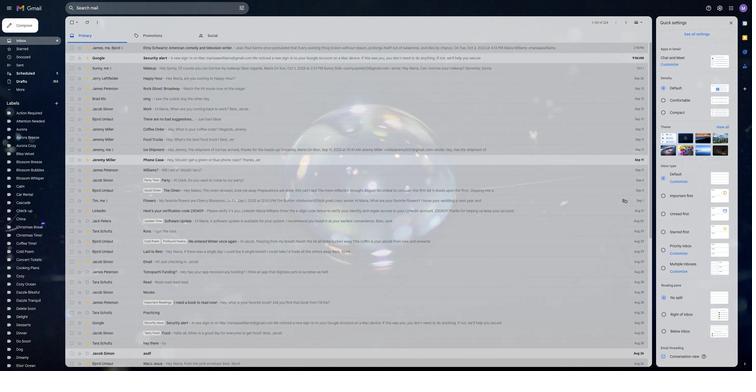 Task type: locate. For each thing, give the bounding box(es) containing it.
12 for work - hi maria, when are you coming back to work? best, jacob
[[641, 107, 644, 111]]

everyone
[[226, 331, 241, 336]]

2 aurora from the top
[[16, 135, 27, 140]]

miller for food trucks - hey, what's the best food truck? best, jer
[[105, 137, 114, 142]]

customize for multiple inboxes
[[670, 269, 688, 274]]

sep for row containing jeremy
[[636, 148, 641, 152]]

0 horizontal spatial secure
[[470, 56, 481, 60]]

hour?
[[225, 76, 235, 81]]

3 blossom from the top
[[16, 176, 30, 181]]

13 row from the top
[[65, 165, 648, 175]]

shipment
[[195, 148, 210, 152], [467, 148, 482, 152]]

we left entered
[[188, 239, 193, 244]]

can
[[202, 66, 208, 71]]

starred for starred first
[[670, 230, 682, 235]]

11 for jeremy
[[642, 128, 644, 131]]

food left trucks
[[143, 137, 152, 142]]

christmas for christmas time!
[[16, 233, 33, 238]]

0 vertical spatial coming
[[197, 76, 209, 81]]

peterson
[[104, 86, 118, 91], [104, 168, 118, 173], [104, 270, 118, 275], [104, 301, 118, 305]]

primary tab
[[65, 29, 129, 43]]

email left threading
[[661, 347, 669, 350]]

0 horizontal spatial once
[[219, 239, 227, 244]]

rock
[[143, 86, 151, 91]]

2 dazzle from the top
[[16, 299, 27, 303]]

hey, for hey, what is your coffee order? regards, jeremy
[[168, 127, 175, 132]]

jeremy,
[[175, 148, 187, 152]]

promotions
[[143, 33, 162, 38]]

jack left peters
[[92, 219, 100, 224]]

maria, down disgust
[[359, 199, 369, 203]]

type
[[670, 164, 676, 168]]

1 vertical spatial 1
[[643, 66, 644, 70]]

time inside update time software update - hi maria, a software update is available for your system. i recommend you install it at your earliest convenience. best, jack
[[155, 219, 162, 223]]

3 peterson from the top
[[104, 270, 118, 275]]

food?
[[253, 331, 262, 336]]

0 vertical spatial dazzle
[[16, 291, 27, 295]]

cold inside labels 'navigation'
[[16, 250, 24, 254]]

1 jacob simon from the top
[[92, 107, 113, 111]]

1 vertical spatial 4
[[642, 179, 644, 182]]

favorite left book?
[[249, 301, 261, 305]]

dazzle for dazzle blissful
[[16, 291, 27, 295]]

sep 12 for there are no bad suggestions... - just bad ideas
[[635, 117, 644, 121]]

more button
[[0, 86, 61, 94]]

inbox inside labels 'navigation'
[[16, 39, 26, 43]]

3 28 from the top
[[641, 291, 644, 295]]

party time party - hi clark, do you want to come to our party?
[[144, 178, 244, 183]]

update inside update time software update - hi maria, a software update is available for your system. i recommend you install it at your earliest convenience. best, jack
[[144, 219, 155, 223]]

your down "every"
[[298, 56, 306, 60]]

do
[[188, 178, 193, 183], [16, 339, 21, 344]]

recommend
[[288, 219, 307, 224]]

single
[[207, 250, 216, 254], [245, 250, 255, 254]]

26 for asdf
[[640, 352, 644, 356]]

0 horizontal spatial sincerely,
[[281, 148, 297, 152]]

3 jacob simon from the top
[[92, 260, 113, 264]]

0 horizontal spatial cold
[[16, 250, 24, 254]]

1 vertical spatial aug 26
[[634, 362, 644, 366]]

linkedin up available
[[242, 209, 255, 213]]

4 jacob simon from the top
[[92, 291, 113, 295]]

older image
[[624, 20, 629, 25]]

read left "now!"
[[201, 301, 209, 305]]

sincerely, right makeup?
[[465, 66, 481, 71]]

food inside tasty food food - hello all, when is a good day for everyone to get food? best, jacob
[[153, 332, 160, 335]]

me for makeup
[[104, 66, 109, 71]]

29 for runs - i got the runs.
[[641, 230, 644, 233]]

1 single from the left
[[207, 250, 216, 254]]

29 row from the top
[[65, 329, 648, 339]]

1, right 'sun,'
[[294, 66, 297, 71]]

0 vertical spatial wrote:
[[391, 66, 401, 71]]

cooking
[[16, 266, 30, 271]]

james for williams? - will i am's? would i be's?
[[92, 168, 103, 173]]

main content
[[65, 16, 652, 372]]

1 vertical spatial no
[[671, 296, 675, 300]]

0 vertical spatial default
[[670, 86, 682, 91]]

simon for asdf
[[104, 352, 115, 356]]

0 vertical spatial christmas
[[16, 225, 33, 230]]

blossom down blossom breeze
[[16, 168, 30, 173]]

first up priority inbox
[[683, 230, 689, 235]]

6 aug 28 from the top
[[634, 321, 644, 325]]

important inside important readings i need a book to read now! - hey, what is your favorite book? did you find that book from tiktok?
[[144, 301, 158, 305]]

1 horizontal spatial read
[[155, 280, 163, 285]]

tara for read - read read read read.
[[92, 280, 99, 285]]

1 horizontal spatial tab list
[[738, 16, 752, 353]]

2 for sunny
[[110, 66, 112, 70]]

0 horizontal spatial noticed
[[258, 56, 271, 60]]

ghost:
[[152, 86, 163, 91]]

coming for to
[[197, 76, 209, 81]]

delight
[[16, 315, 28, 320]]

update down here's at the left bottom
[[144, 219, 155, 223]]

jacob simon
[[92, 107, 113, 111], [92, 178, 113, 183], [92, 260, 113, 264], [92, 291, 113, 295], [92, 331, 113, 336], [92, 352, 115, 356]]

cold poem inside labels 'navigation'
[[16, 250, 34, 254]]

3 aug 28 from the top
[[634, 291, 644, 295]]

order?
[[208, 127, 219, 132]]

1 horizontal spatial omen
[[171, 188, 180, 193]]

update
[[228, 219, 240, 224]]

2 shipment from the left
[[467, 148, 482, 152]]

2 verify from the left
[[332, 209, 341, 213]]

maria,
[[410, 66, 420, 71], [173, 76, 183, 81], [159, 107, 169, 111], [359, 199, 369, 203], [199, 219, 209, 224], [173, 250, 183, 254], [173, 362, 183, 367]]

day right good on the left of the page
[[214, 331, 220, 336]]

coffee
[[197, 127, 207, 132]]

None checkbox
[[69, 45, 74, 51], [69, 66, 74, 71], [69, 76, 74, 81], [69, 96, 74, 102], [69, 107, 74, 112], [69, 117, 74, 122], [69, 168, 74, 173], [69, 178, 74, 183], [69, 229, 74, 234], [69, 300, 74, 306], [69, 321, 74, 326], [69, 331, 74, 336], [69, 362, 74, 367], [69, 45, 74, 51], [69, 66, 74, 71], [69, 76, 74, 81], [69, 96, 74, 102], [69, 107, 74, 112], [69, 117, 74, 122], [69, 168, 74, 173], [69, 178, 74, 183], [69, 229, 74, 234], [69, 300, 74, 306], [69, 321, 74, 326], [69, 331, 74, 336], [69, 362, 74, 367]]

sun,
[[280, 66, 287, 71]]

1 linkedin from the left
[[92, 209, 106, 213]]

sep for row containing jerry leftfielder
[[634, 77, 640, 80]]

1 vertical spatial get
[[247, 331, 252, 336]]

4 for hi clark, do you want to come to our party?
[[642, 179, 644, 182]]

a left software
[[210, 219, 212, 224]]

tara schultz for read - read read read read.
[[92, 280, 112, 285]]

3 row from the top
[[65, 63, 648, 73]]

tab list
[[738, 16, 752, 353], [65, 29, 652, 43]]

1 vertical spatial sep 4
[[636, 189, 644, 193]]

maria, left can
[[410, 66, 420, 71]]

my left makeup!
[[221, 66, 226, 71]]

1 vertical spatial pm
[[318, 66, 323, 71]]

ocean for elixir ocean
[[25, 364, 36, 369]]

2 horizontal spatial 2
[[112, 148, 113, 152]]

2 jeremy miller from the top
[[92, 137, 114, 142]]

24 row from the top
[[65, 277, 648, 288]]

delete
[[16, 307, 27, 311]]

settings right see
[[696, 32, 710, 36]]

sep 4 for hi clark, do you want to come to our party?
[[636, 179, 644, 182]]

2 vertical spatial need
[[423, 321, 432, 326]]

i down freezing
[[267, 250, 268, 254]]

time! for christmas time!
[[34, 233, 42, 238]]

1 umlaut from the top
[[102, 117, 113, 122]]

4 29 from the top
[[641, 260, 644, 264]]

james peterson for williams?
[[92, 168, 118, 173]]

sartre
[[252, 46, 262, 50]]

0 vertical spatial breeze
[[28, 135, 39, 140]]

Search mail text field
[[77, 6, 224, 11]]

schultz for read
[[100, 280, 112, 285]]

compact
[[670, 110, 685, 115]]

code right digit
[[308, 209, 316, 213]]

hey, left should
[[167, 158, 174, 162]]

gmail image
[[16, 3, 44, 13]]

2 christmas from the top
[[16, 233, 33, 238]]

1 vertical spatial secure
[[491, 321, 502, 326]]

jacob simon for asdf
[[92, 352, 115, 356]]

tara
[[92, 229, 99, 234], [92, 280, 99, 285], [92, 311, 99, 316], [92, 342, 99, 346]]

jack peters
[[92, 219, 111, 224]]

1 vertical spatial jeremy miller
[[92, 137, 114, 142]]

0 horizontal spatial 2
[[106, 199, 108, 203]]

230409
[[191, 209, 203, 213], [435, 209, 448, 213]]

drafts link
[[16, 79, 27, 84]]

11 for blue
[[641, 158, 644, 162]]

this
[[365, 56, 370, 60], [295, 188, 301, 193], [413, 188, 419, 193], [386, 321, 391, 326]]

inbox right priority
[[683, 244, 692, 249]]

other
[[194, 97, 203, 101]]

2 12 from the top
[[641, 117, 644, 121]]

0 vertical spatial 4
[[56, 39, 58, 43]]

labels navigation
[[0, 16, 65, 372]]

0 horizontal spatial starred
[[16, 47, 28, 51]]

0 horizontal spatial bad
[[165, 117, 171, 122]]

0 horizontal spatial need
[[176, 301, 184, 305]]

coming down other
[[193, 107, 205, 111]]

1 horizontal spatial borrow
[[430, 66, 441, 71]]

1 vertical spatial has
[[188, 270, 193, 275]]

1 vertical spatial coffee
[[16, 242, 27, 246]]

0 horizontal spatial important
[[144, 301, 158, 305]]

starred up priority
[[670, 230, 682, 235]]

1 vertical spatial 13
[[641, 97, 644, 101]]

5 jacob simon from the top
[[92, 331, 113, 336]]

book right find
[[301, 301, 309, 305]]

sep 4 for hey mateo, the omen showed, took me away preparations are done, this can't last the mere reflection brought disgust no ordeal to conquer, this firm slit it sheds upon the floor, dripping into a
[[636, 189, 644, 193]]

3 26 from the top
[[641, 362, 644, 366]]

1 horizontal spatial could
[[269, 250, 278, 254]]

2 james peterson from the top
[[92, 168, 118, 173]]

theme element
[[661, 125, 671, 130]]

3 aug 29 from the top
[[634, 250, 644, 254]]

1 26 from the top
[[641, 77, 644, 80]]

snoozed link
[[16, 55, 31, 59]]

food right tasty
[[153, 332, 160, 335]]

peterson for rock
[[104, 86, 118, 91]]

security alert - a new sign-in on mac mariaaawilliams@gmail.com we noticed a new sign-in to your google account on a mac device. if this was you, you don't need to do anything. if not, we'll help you secure
[[143, 56, 481, 60]]

4 peterson from the top
[[104, 301, 118, 305]]

device. down practicing link
[[370, 321, 382, 326]]

security up makeup
[[143, 56, 158, 60]]

0 horizontal spatial not,
[[440, 56, 446, 60]]

cozy up velvet
[[28, 144, 36, 148]]

0 vertical spatial email
[[143, 260, 152, 264]]

2 230409 from the left
[[435, 209, 448, 213]]

bad left the ideas
[[206, 117, 212, 122]]

1 horizontal spatial noticed
[[279, 321, 292, 326]]

dazzle tranquil link
[[16, 299, 41, 303]]

1 28 from the top
[[641, 270, 644, 274]]

do right 'clark,'
[[188, 178, 193, 183]]

inbox for inbox
[[16, 39, 26, 43]]

7 28 from the top
[[641, 332, 644, 335]]

the left the others at left
[[306, 250, 311, 254]]

quick settings element
[[660, 20, 687, 30]]

settings inside quick settings element
[[672, 20, 687, 26]]

- left 'jean'
[[233, 46, 235, 50]]

get
[[189, 158, 194, 162], [247, 331, 252, 336]]

row containing jack peters
[[65, 216, 648, 226]]

breeze for blossom breeze
[[31, 160, 42, 165]]

day right other
[[204, 97, 209, 101]]

security
[[143, 56, 158, 60], [166, 321, 180, 326], [144, 321, 156, 325]]

3 schultz from the top
[[100, 311, 112, 316]]

google
[[92, 56, 105, 60], [306, 56, 318, 60], [92, 321, 104, 326], [327, 321, 339, 326]]

best, right food?
[[263, 331, 271, 336]]

4 umlaut from the top
[[102, 250, 113, 254]]

1 horizontal spatial do
[[437, 321, 441, 326]]

aug 31
[[635, 209, 644, 213]]

tara for hey there - hy
[[92, 342, 99, 346]]

jerry leftfielder
[[92, 76, 119, 81]]

scheduled
[[16, 71, 35, 76]]

are left no
[[154, 117, 159, 122]]

0 horizontal spatial my
[[221, 66, 226, 71]]

7 aug 28 from the top
[[634, 332, 644, 335]]

- left i
[[151, 97, 153, 101]]

jacob simon for movies
[[92, 291, 113, 295]]

3 james peterson from the top
[[92, 270, 118, 275]]

2 schultz from the top
[[100, 280, 112, 285]]

tiktok?
[[318, 301, 330, 305]]

1 vertical spatial settings
[[696, 32, 710, 36]]

1 vertical spatial my
[[279, 239, 284, 244]]

and right 'comedy' at the top of the page
[[199, 46, 205, 50]]

sep for tenth row
[[636, 138, 641, 142]]

1 horizontal spatial book
[[301, 301, 309, 305]]

2 borrow from the left
[[430, 66, 441, 71]]

bjord umlaut for laid
[[92, 250, 113, 254]]

1 shipment from the left
[[195, 148, 210, 152]]

- down work - hi maria, when are you coming back to work? best, jacob
[[195, 117, 197, 122]]

promotions tab
[[130, 29, 194, 43]]

0 horizontal spatial 230409
[[191, 209, 203, 213]]

2 code from the left
[[308, 209, 316, 213]]

row containing jeremy
[[65, 145, 648, 155]]

sep
[[634, 77, 640, 80], [635, 87, 640, 91], [635, 97, 640, 101], [635, 107, 640, 111], [635, 117, 640, 121], [636, 128, 641, 131], [636, 138, 641, 142], [322, 148, 328, 152], [636, 148, 641, 152], [635, 158, 641, 162], [636, 168, 641, 172], [636, 179, 641, 182], [636, 189, 641, 193], [238, 199, 244, 203], [637, 199, 642, 203]]

party inside party time party - hi clark, do you want to come to our party?
[[144, 179, 152, 182]]

important down movies
[[144, 301, 158, 305]]

0 vertical spatial time
[[152, 179, 159, 182]]

search mail image
[[67, 4, 76, 13]]

2 inside the tim , me 2
[[106, 199, 108, 203]]

0 horizontal spatial away
[[248, 188, 257, 193]]

mac up tasty food food - hello all, when is a good day for everyone to get food? best, jacob
[[220, 321, 226, 326]]

5 james from the top
[[92, 301, 103, 305]]

2 sep 4 from the top
[[636, 189, 644, 193]]

1 aug 28 from the top
[[634, 270, 644, 274]]

i right system.
[[286, 219, 287, 224]]

32 row from the top
[[65, 359, 648, 369]]

your
[[298, 56, 306, 60], [442, 66, 449, 71], [189, 127, 196, 132], [386, 199, 393, 203], [433, 199, 440, 203], [155, 209, 162, 213], [342, 209, 349, 213], [397, 209, 404, 213], [493, 209, 500, 213], [265, 219, 272, 224], [333, 219, 340, 224], [374, 239, 381, 244], [194, 270, 201, 275], [241, 301, 248, 305], [319, 321, 327, 326]]

19 row from the top
[[65, 226, 648, 237]]

christmas down the china
[[16, 225, 33, 230]]

all inside view all button
[[725, 125, 729, 130]]

by
[[436, 46, 440, 50]]

digitizes
[[276, 270, 290, 275]]

2 horizontal spatial linkedin
[[405, 209, 419, 213]]

1 horizontal spatial poem
[[152, 240, 159, 244]]

jacob simon for email
[[92, 260, 113, 264]]

2 blossom from the top
[[16, 168, 30, 173]]

coffee for coffee time!
[[16, 242, 27, 246]]

None search field
[[65, 2, 249, 14]]

the left 6-
[[290, 209, 295, 213]]

17 row from the top
[[65, 206, 648, 216]]

once right sartre at the top
[[263, 46, 271, 50]]

at left 10:41
[[343, 148, 346, 152]]

row
[[65, 43, 648, 53], [65, 53, 648, 63], [65, 63, 648, 73], [65, 73, 648, 84], [65, 84, 648, 94], [65, 94, 648, 104], [65, 104, 648, 114], [65, 114, 648, 124], [65, 124, 648, 135], [65, 135, 648, 145], [65, 145, 648, 155], [65, 155, 648, 165], [65, 165, 648, 175], [65, 175, 648, 186], [65, 186, 648, 196], [65, 196, 648, 206], [65, 206, 648, 216], [65, 216, 648, 226], [65, 226, 648, 237], [65, 237, 648, 247], [65, 247, 648, 257], [65, 257, 648, 267], [65, 267, 648, 277], [65, 277, 648, 288], [65, 288, 648, 298], [65, 298, 648, 308], [65, 308, 648, 318], [65, 318, 648, 329], [65, 329, 648, 339], [65, 339, 648, 349], [65, 349, 648, 359], [65, 359, 648, 369]]

0 horizontal spatial tab list
[[65, 29, 652, 43]]

1 horizontal spatial was
[[371, 56, 378, 60]]

sep 11 for blue
[[635, 158, 644, 162]]

do left soon!
[[16, 339, 21, 344]]

at left 4:13
[[487, 46, 490, 50]]

toggle split pane mode image
[[634, 20, 639, 25]]

4 schultz from the top
[[100, 342, 112, 346]]

is right coffin
[[371, 239, 373, 244]]

blossom for blossom breeze
[[16, 160, 30, 165]]

tue,
[[460, 46, 466, 50]]

None checkbox
[[69, 20, 74, 25], [69, 56, 74, 61], [69, 86, 74, 91], [69, 127, 74, 132], [69, 137, 74, 142], [69, 147, 74, 153], [69, 158, 74, 163], [69, 188, 74, 193], [69, 198, 74, 204], [69, 209, 74, 214], [69, 219, 74, 224], [69, 239, 74, 244], [69, 249, 74, 255], [69, 260, 74, 265], [69, 270, 74, 275], [69, 280, 74, 285], [69, 290, 74, 295], [69, 311, 74, 316], [69, 341, 74, 346], [69, 351, 74, 357], [69, 20, 74, 25], [69, 56, 74, 61], [69, 86, 74, 91], [69, 127, 74, 132], [69, 137, 74, 142], [69, 147, 74, 153], [69, 158, 74, 163], [69, 188, 74, 193], [69, 198, 74, 204], [69, 209, 74, 214], [69, 219, 74, 224], [69, 239, 74, 244], [69, 249, 74, 255], [69, 260, 74, 265], [69, 270, 74, 275], [69, 280, 74, 285], [69, 290, 74, 295], [69, 311, 74, 316], [69, 341, 74, 346], [69, 351, 74, 357]]

mon,
[[313, 148, 321, 152]]

support image
[[706, 5, 712, 11]]

a
[[171, 56, 173, 60], [210, 219, 212, 224], [242, 250, 244, 254], [192, 321, 194, 326]]

brought
[[350, 188, 363, 193]]

4 bjord umlaut from the top
[[92, 250, 113, 254]]

1 vertical spatial alert
[[181, 321, 188, 326]]

1 horizontal spatial 2
[[110, 66, 112, 70]]

umlaut for there
[[102, 117, 113, 122]]

main menu image
[[6, 5, 12, 11]]

freezing
[[256, 239, 269, 244]]

230409 down the cherry at left
[[191, 209, 203, 213]]

james for rock ghost: broadway - watch the hit movie now on the stage!
[[92, 86, 103, 91]]

security inside security issue security alert - a new sign-in on mac mariaaawilliams@gmail.com we noticed a new sign-in to your google account on a mac device. if this was you, you don't need to do anything. if not, we'll help you secure
[[144, 321, 156, 325]]

on
[[454, 46, 459, 50], [274, 66, 279, 71], [307, 148, 312, 152], [226, 199, 231, 203]]

11 for jer
[[642, 138, 644, 142]]

, for sunny
[[102, 66, 103, 71]]

has up read.
[[188, 270, 193, 275]]

0 vertical spatial sep 13
[[635, 87, 644, 91]]

inbox for inbox type
[[661, 164, 669, 168]]

2 vertical spatial 1
[[643, 199, 644, 203]]

18 row from the top
[[65, 216, 648, 226]]

1 horizontal spatial we'll
[[468, 321, 475, 326]]

sep 13 for omg - i saw the cutest dog the other day
[[635, 97, 644, 101]]

cold inside main content
[[144, 240, 151, 244]]

2 inside 'jeremy , me 2'
[[112, 148, 113, 152]]

update time software update - hi maria, a software update is available for your system. i recommend you install it at your earliest convenience. best, jack
[[144, 219, 393, 224]]

1 bjord umlaut from the top
[[92, 117, 113, 122]]

1 row from the top
[[65, 43, 648, 53]]

read up movies
[[143, 280, 152, 285]]

waco jesus - hey maria, push the pink envelope best, bjord
[[143, 362, 240, 367]]

1 vertical spatial 1,
[[245, 199, 247, 203]]

13 for rock ghost: broadway - watch the hit movie now on the stage!
[[641, 87, 644, 91]]

1 horizontal spatial jer
[[255, 158, 261, 162]]

customize up important first
[[670, 180, 688, 184]]

1 horizontal spatial food
[[153, 332, 160, 335]]

tim left burton
[[277, 199, 283, 203]]

ocean up dazzle blissful link
[[25, 282, 36, 287]]

1 read from the left
[[143, 280, 152, 285]]

2:01
[[311, 66, 317, 71]]

0 horizontal spatial do
[[416, 56, 420, 60]]

entered
[[194, 239, 207, 244]]

hey, left has
[[446, 148, 453, 152]]

shipment right has
[[467, 148, 482, 152]]

neath
[[296, 239, 306, 244]]

profound
[[163, 240, 176, 244]]

6 row from the top
[[65, 94, 648, 104]]

row containing linkedin
[[65, 206, 648, 216]]

secure
[[470, 56, 481, 60], [491, 321, 502, 326]]

security up hello
[[166, 321, 180, 326]]

poem up concert tickets
[[25, 250, 34, 254]]

schultz for runs
[[100, 229, 112, 234]]

1 vertical spatial aurora
[[16, 135, 27, 140]]

tara schultz for hey there - hy
[[92, 342, 112, 346]]

earliest
[[341, 219, 353, 224]]

0 horizontal spatial omen
[[153, 189, 161, 193]]

happy
[[143, 76, 154, 81], [214, 76, 224, 81]]

0 horizontal spatial shipment
[[195, 148, 210, 152]]

1 could from the left
[[226, 250, 235, 254]]

3 aurora from the top
[[16, 144, 27, 148]]

mariaaawilliams@gmail.com up food?
[[227, 321, 273, 326]]

time inside party time party - hi clark, do you want to come to our party?
[[152, 179, 159, 182]]

away right took
[[248, 188, 257, 193]]

2 horizontal spatial favorite
[[394, 199, 406, 203]]

jeremy miller for coffee order
[[92, 127, 114, 132]]

as
[[317, 270, 321, 275]]

16 row from the top
[[65, 196, 648, 206]]

customize inside chat and meet customize
[[661, 62, 678, 67]]

11 for arrived,
[[642, 148, 644, 152]]

read left read.
[[172, 280, 180, 285]]

is
[[331, 46, 333, 50], [185, 127, 188, 132], [455, 199, 458, 203], [241, 219, 243, 224], [371, 239, 373, 244], [299, 270, 301, 275], [237, 301, 240, 305], [198, 331, 201, 336]]

no inside main content
[[377, 188, 381, 193]]

breath up the i'd
[[285, 239, 295, 244]]

0 vertical spatial 2
[[110, 66, 112, 70]]

0 vertical spatial there
[[187, 250, 196, 254]]

1 vertical spatial cold poem
[[16, 250, 34, 254]]

gmail
[[673, 47, 681, 51]]

could left the "live"
[[226, 250, 235, 254]]

aug 29 for runs - i got the runs.
[[634, 230, 644, 233]]

starred inside labels 'navigation'
[[16, 47, 28, 51]]

2 peterson from the top
[[104, 168, 118, 173]]

7 row from the top
[[65, 104, 648, 114]]

favorite
[[165, 199, 177, 203], [394, 199, 406, 203], [249, 301, 261, 305]]

inbox left type
[[661, 164, 669, 168]]

4
[[56, 39, 58, 43], [642, 179, 644, 182], [642, 189, 644, 193]]

no left ordeal
[[377, 188, 381, 193]]

2 horizontal spatial we
[[274, 321, 279, 326]]

4 inside labels 'navigation'
[[56, 39, 58, 43]]

ocean for cozy ocean
[[25, 282, 36, 287]]

was down prolongs
[[371, 56, 378, 60]]

me for ice
[[106, 148, 111, 152]]

aug 29 for laid to rest - hey maria, if there was a single day i could live a single breath i could take i'd trade all the others away best, bjord
[[634, 250, 644, 254]]

update right software
[[180, 219, 192, 224]]

blossom whisper link
[[16, 176, 44, 181]]

tab list containing primary
[[65, 29, 652, 43]]

row containing tim
[[65, 196, 648, 206]]

30 row from the top
[[65, 339, 648, 349]]

- right runs
[[152, 229, 154, 234]]

breeze for aurora breeze
[[28, 135, 39, 140]]

aurora cozy
[[16, 144, 36, 148]]

you, down practicing link
[[400, 321, 406, 326]]

1 vertical spatial ocean
[[25, 364, 36, 369]]

1 vertical spatial time!
[[28, 242, 37, 246]]

soon
[[28, 307, 36, 311]]

2 tara from the top
[[92, 280, 99, 285]]

0 horizontal spatial we'll
[[447, 56, 454, 60]]

1 horizontal spatial code
[[308, 209, 316, 213]]

row containing jerry leftfielder
[[65, 73, 648, 84]]

all inside 'see all settings' button
[[692, 32, 695, 36]]

important for important first
[[670, 194, 686, 198]]

0 vertical spatial when
[[170, 107, 179, 111]]

0 vertical spatial get
[[189, 158, 194, 162]]

12 row from the top
[[65, 155, 648, 165]]

1 vertical spatial breath
[[255, 250, 266, 254]]

james for tomopachi funding? - hey has your app received any funding? i think an app that digitizes pets is lucrative as hell!
[[92, 270, 103, 275]]

6 28 from the top
[[641, 321, 644, 325]]

cutest
[[169, 97, 179, 101]]

blossom breeze
[[16, 160, 42, 165]]

it
[[325, 219, 328, 224]]

- right order
[[165, 127, 167, 132]]

2 tara schultz from the top
[[92, 280, 112, 285]]

bubbles
[[31, 168, 44, 173]]

sincerely,
[[465, 66, 481, 71], [281, 148, 297, 152]]

cooking plans
[[16, 266, 39, 271]]

schultz for hey
[[100, 342, 112, 346]]

1 horizontal spatial cold poem
[[144, 240, 159, 244]]

verify right below
[[332, 209, 341, 213]]

jeremy miller for phone case
[[92, 158, 116, 162]]

1 blossom from the top
[[16, 160, 30, 165]]

2 vertical spatial inbox
[[683, 244, 692, 249]]

1 aug 29 from the top
[[634, 230, 644, 233]]

0 horizontal spatial single
[[207, 250, 216, 254]]

email for email threading
[[661, 347, 669, 350]]

umlaut for laid
[[102, 250, 113, 254]]

0 horizontal spatial has
[[188, 270, 193, 275]]

regards,
[[250, 66, 263, 71]]

your left system.
[[265, 219, 272, 224]]

code
[[182, 209, 190, 213], [308, 209, 316, 213]]

1 vertical spatial not,
[[461, 321, 467, 326]]

we entered winter once again - hi jacob, freezing from my breath neath the lid all limbs tucked away this coffin is your abode from now and onwards
[[188, 239, 430, 244]]

- left hy
[[160, 342, 161, 346]]

email inside main content
[[143, 260, 152, 264]]

tara schultz for runs - i got the runs.
[[92, 229, 112, 234]]

i right "readings"
[[174, 301, 175, 305]]

is up food trucks - hey, what's the best food truck? best, jer
[[185, 127, 188, 132]]

identity
[[350, 209, 362, 213]]

last
[[311, 188, 317, 193]]

your down tiktok?
[[319, 321, 327, 326]]

starred for starred link
[[16, 47, 28, 51]]

coffee inside labels 'navigation'
[[16, 242, 27, 246]]

1 vertical spatial 26
[[640, 352, 644, 356]]

oct left 3,
[[467, 46, 473, 50]]

1 vertical spatial cozy
[[16, 274, 24, 279]]

happy left hour?
[[214, 76, 224, 81]]

app
[[202, 270, 209, 275], [262, 270, 268, 275]]

2 inside sunny , me 2
[[110, 66, 112, 70]]

customize down priority inbox
[[670, 251, 688, 256]]

anything.
[[421, 56, 436, 60], [442, 321, 457, 326]]

breeze up bubbles
[[31, 160, 42, 165]]

8 28 from the top
[[641, 342, 644, 346]]

3 james from the top
[[92, 168, 103, 173]]

customize button for chat and meet
[[658, 61, 682, 68]]

customize button down multiple
[[667, 269, 691, 275]]

email for email - hi! just checking in. jacob
[[143, 260, 152, 264]]

our
[[227, 178, 233, 183]]

1 vertical spatial default
[[670, 172, 682, 177]]

25 row from the top
[[65, 288, 648, 298]]

available
[[244, 219, 258, 224]]

4 tara from the top
[[92, 342, 99, 346]]

default down type
[[670, 172, 682, 177]]

this left firm
[[413, 188, 419, 193]]

bjord umlaut
[[92, 117, 113, 122], [92, 188, 113, 193], [92, 239, 113, 244], [92, 250, 113, 254], [92, 362, 113, 367]]

4 james peterson from the top
[[92, 301, 118, 305]]

verify left it's
[[219, 209, 228, 213]]

bliss velvet
[[16, 152, 34, 156]]

2 horizontal spatial oct
[[637, 66, 642, 70]]

2 sep 12 from the top
[[635, 117, 644, 121]]

0 horizontal spatial no
[[377, 188, 381, 193]]

coffee inside main content
[[143, 127, 154, 132]]



Task type: vqa. For each thing, say whether or not it's contained in the screenshot.
'august' link at left bottom
no



Task type: describe. For each thing, give the bounding box(es) containing it.
below
[[671, 330, 680, 334]]

attention needed link
[[16, 119, 45, 124]]

1 vertical spatial what
[[370, 199, 379, 203]]

thing
[[321, 46, 330, 50]]

2 horizontal spatial read
[[201, 301, 209, 305]]

i right can
[[428, 66, 429, 71]]

leftfielder
[[102, 76, 119, 81]]

1 vertical spatial day
[[217, 250, 223, 254]]

0 horizontal spatial you,
[[379, 56, 385, 60]]

8 row from the top
[[65, 114, 648, 124]]

0 vertical spatial was
[[371, 56, 378, 60]]

1 for sep 1
[[643, 199, 644, 203]]

time! for coffee time!
[[28, 242, 37, 246]]

0 vertical spatial account
[[319, 56, 332, 60]]

coffin
[[360, 239, 370, 244]]

is right 'update'
[[241, 219, 243, 224]]

2 horizontal spatial sunny
[[482, 66, 492, 71]]

1 borrow from the left
[[209, 66, 220, 71]]

are up 'access'
[[379, 199, 385, 203]]

sep 12 for work - hi maria, when are you coming back to work? best, jacob
[[635, 107, 644, 111]]

customize for default
[[670, 180, 688, 184]]

0 vertical spatial breath
[[285, 239, 295, 244]]

poem inside labels 'navigation'
[[25, 250, 34, 254]]

10:41
[[347, 148, 355, 152]]

runs
[[143, 229, 151, 234]]

omen inside good omen the omen - hey mateo, the omen showed, took me away preparations are done, this can't last the mere reflection brought disgust no ordeal to conquer, this firm slit it sheds upon the floor, dripping into a
[[153, 189, 161, 193]]

hi down brought
[[355, 199, 358, 203]]

split
[[676, 296, 683, 300]]

peters
[[101, 219, 111, 224]]

2 jacob simon from the top
[[92, 178, 113, 183]]

0 horizontal spatial food
[[143, 137, 152, 142]]

2 bjord umlaut from the top
[[92, 188, 113, 193]]

1 bad from the left
[[165, 117, 171, 122]]

hey left mateo,
[[184, 188, 190, 193]]

quick
[[660, 20, 671, 26]]

a right the "live"
[[242, 250, 244, 254]]

0 vertical spatial we'll
[[447, 56, 454, 60]]

reason,
[[356, 46, 368, 50]]

1 horizontal spatial oct
[[467, 46, 473, 50]]

china
[[16, 217, 26, 222]]

1 book from the left
[[188, 301, 196, 305]]

blossom for blossom bubbles
[[16, 168, 30, 173]]

suggestions...
[[172, 117, 194, 122]]

hey there - hy
[[143, 342, 166, 346]]

1 horizontal spatial there
[[187, 250, 196, 254]]

best, down tucked
[[332, 250, 341, 254]]

best
[[192, 137, 200, 142]]

- left watch
[[181, 86, 182, 91]]

sep for 9th row
[[636, 128, 641, 131]]

0 vertical spatial pm
[[498, 46, 503, 50]]

first for starred first
[[683, 230, 689, 235]]

1 horizontal spatial pm
[[318, 66, 323, 71]]

there are no bad suggestions... - just bad ideas
[[143, 117, 221, 122]]

your left makeup?
[[442, 66, 449, 71]]

hey
[[143, 342, 149, 346]]

8 aug 28 from the top
[[634, 342, 644, 346]]

1 horizontal spatial once
[[263, 46, 271, 50]]

customize button for multiple inboxes
[[667, 269, 691, 275]]

1 230409 from the left
[[191, 209, 203, 213]]

0 horizontal spatial device.
[[349, 56, 361, 60]]

at left 2:01
[[306, 66, 310, 71]]

comfortable
[[670, 98, 690, 103]]

4 aug 28 from the top
[[634, 301, 644, 305]]

is right the pets
[[299, 270, 301, 275]]

1 horizontal spatial get
[[247, 331, 252, 336]]

1 happy from the left
[[143, 76, 154, 81]]

the right saw
[[163, 97, 168, 101]]

are left done,
[[279, 188, 284, 193]]

0 vertical spatial inbox
[[684, 313, 693, 317]]

0 vertical spatial away
[[248, 188, 257, 193]]

0 horizontal spatial pm
[[271, 199, 276, 203]]

maria left mon,
[[297, 148, 307, 152]]

0 vertical spatial my
[[221, 66, 226, 71]]

the left 'omen'
[[203, 188, 209, 193]]

1 horizontal spatial you,
[[400, 321, 406, 326]]

car
[[16, 193, 22, 197]]

order
[[155, 127, 165, 132]]

5
[[56, 71, 58, 75]]

is left born
[[331, 46, 333, 50]]

tomopachi
[[143, 270, 161, 275]]

1 code from the left
[[182, 209, 190, 213]]

main content containing primary
[[65, 16, 652, 372]]

movies
[[143, 291, 155, 295]]

0 vertical spatial cozy
[[28, 144, 36, 148]]

the right 'last'
[[318, 188, 324, 193]]

0 vertical spatial do
[[416, 56, 420, 60]]

- left the my
[[157, 199, 158, 203]]

27 row from the top
[[65, 308, 648, 318]]

dripping
[[471, 188, 484, 193]]

1 horizontal spatial read
[[172, 280, 180, 285]]

maria right regards, at the left of page
[[264, 66, 273, 71]]

0 vertical spatial 1
[[592, 21, 593, 24]]

1 horizontal spatial not,
[[461, 321, 467, 326]]

best, right truck?
[[220, 137, 228, 142]]

2 horizontal spatial from
[[393, 239, 401, 244]]

- up tasty food food - hello all, when is a good day for everyone to get food? best, jacob
[[189, 321, 191, 326]]

your right the keep
[[493, 209, 500, 213]]

the right got
[[163, 229, 168, 234]]

sep for 13th row from the top of the main content containing primary
[[636, 168, 641, 172]]

james peterson for rock
[[92, 86, 118, 91]]

1 horizontal spatial sunny
[[324, 66, 334, 71]]

dazzle blissful link
[[16, 291, 40, 295]]

aurora for aurora link
[[16, 127, 27, 132]]

me for elroy
[[105, 46, 110, 50]]

regards,
[[220, 127, 234, 132]]

sheds
[[435, 188, 445, 193]]

1 vertical spatial help
[[476, 321, 483, 326]]

2 row from the top
[[65, 53, 648, 63]]

asdf
[[143, 352, 151, 356]]

dazzle tranquil
[[16, 299, 41, 303]]

maria, down of
[[173, 76, 183, 81]]

email threading element
[[661, 347, 729, 350]]

has scheduled message image
[[623, 198, 628, 204]]

1 horizontal spatial device.
[[370, 321, 382, 326]]

runs - i got the runs.
[[143, 229, 177, 234]]

5 28 from the top
[[641, 311, 644, 315]]

course
[[183, 66, 194, 71]]

- up the sunny,
[[168, 56, 170, 60]]

on left fri,
[[226, 199, 231, 203]]

and left 'onwards'
[[410, 239, 416, 244]]

1 vertical spatial don't
[[414, 321, 422, 326]]

apps
[[661, 47, 668, 51]]

2 aug 28 from the top
[[634, 281, 644, 284]]

2 horizontal spatial away
[[344, 239, 352, 244]]

peterson for williams?
[[104, 168, 118, 173]]

did
[[273, 301, 278, 305]]

<timburton1006@gmail.com>
[[296, 199, 343, 203]]

- left hello
[[171, 331, 173, 336]]

3 bjord umlaut from the top
[[92, 239, 113, 244]]

quick settings
[[660, 20, 687, 26]]

customize button for priority inbox
[[667, 251, 691, 257]]

jacob simon for work
[[92, 107, 113, 111]]

display density element
[[661, 76, 729, 80]]

case?
[[232, 158, 241, 162]]

0 vertical spatial help
[[455, 56, 462, 60]]

2023 right 11,
[[334, 148, 342, 152]]

blossoms!
[[209, 199, 225, 203]]

poem inside row
[[152, 240, 159, 244]]

0 horizontal spatial read
[[164, 280, 172, 285]]

bjord umlaut for there
[[92, 117, 113, 122]]

on left mon,
[[307, 148, 312, 152]]

back
[[206, 107, 214, 111]]

your left abode
[[374, 239, 381, 244]]

your left coffee
[[189, 127, 196, 132]]

of
[[178, 66, 182, 71]]

broadway
[[164, 86, 180, 91]]

all right lid
[[318, 239, 321, 244]]

1 default from the top
[[670, 86, 682, 91]]

issue
[[157, 321, 164, 325]]

row containing sunny
[[65, 63, 648, 73]]

3 linkedin from the left
[[405, 209, 419, 213]]

1 horizontal spatial sincerely,
[[465, 66, 481, 71]]

1 jack from the left
[[92, 219, 100, 224]]

the left heads
[[258, 148, 263, 152]]

1 50 of 224
[[592, 21, 608, 24]]

the right dog
[[188, 97, 193, 101]]

at right it
[[328, 219, 332, 224]]

mac up the can
[[199, 56, 205, 60]]

0 vertical spatial we
[[253, 56, 258, 60]]

15 row from the top
[[65, 186, 648, 196]]

schwartz:
[[152, 46, 168, 50]]

, for jeremy
[[104, 148, 105, 152]]

are up watch
[[184, 76, 189, 81]]

first for unread first
[[683, 212, 689, 216]]

a up tasty food food - hello all, when is a good day for everyone to get food? best, jacob
[[192, 321, 194, 326]]

aurora for aurora cozy
[[16, 144, 27, 148]]

- down 'clark,'
[[181, 188, 183, 193]]

1 vertical spatial williams
[[266, 209, 279, 213]]

the left lid
[[307, 239, 312, 244]]

4 for hey mateo, the omen showed, took me away preparations are done, this can't last the mere reflection brought disgust no ordeal to conquer, this firm slit it sheds upon the floor, dripping into a
[[642, 189, 644, 193]]

the left best
[[186, 137, 192, 142]]

hey up broadway
[[166, 76, 172, 81]]

this up <sunnyupside33@gmail.com>
[[365, 56, 370, 60]]

you.
[[234, 209, 241, 213]]

hey left the sunny,
[[160, 66, 166, 71]]

22 row from the top
[[65, 257, 648, 267]]

21 row from the top
[[65, 247, 648, 257]]

0 vertical spatial secure
[[470, 56, 481, 60]]

bliss
[[16, 152, 24, 156]]

flowers
[[143, 199, 156, 203]]

read.
[[181, 280, 189, 285]]

practicing
[[143, 311, 160, 316]]

blue
[[213, 158, 220, 162]]

0 horizontal spatial breath
[[255, 250, 266, 254]]

1 horizontal spatial party
[[162, 178, 170, 183]]

reading pane element
[[661, 284, 729, 288]]

makeup!
[[227, 66, 241, 71]]

do inside main content
[[188, 178, 193, 183]]

do inside labels 'navigation'
[[16, 339, 21, 344]]

29 for laid to rest - hey maria, if there was a single day i could live a single breath i could take i'd trade all the others away best, bjord
[[641, 250, 644, 254]]

your up earliest
[[342, 209, 349, 213]]

1 horizontal spatial alert
[[181, 321, 188, 326]]

0 horizontal spatial tim
[[92, 199, 98, 203]]

0 vertical spatial day
[[204, 97, 209, 101]]

row containing brad klo
[[65, 94, 648, 104]]

best, right work?
[[230, 107, 238, 111]]

2 umlaut from the top
[[102, 188, 113, 193]]

desserts
[[16, 323, 31, 328]]

- right trucks
[[164, 137, 166, 142]]

dazzle for dazzle tranquil
[[16, 299, 27, 303]]

- down williams? - will i am's? would i be's?
[[171, 178, 173, 183]]

2 read from the left
[[155, 280, 163, 285]]

1 vertical spatial now
[[402, 239, 409, 244]]

poems
[[177, 240, 186, 244]]

me for flowers
[[100, 199, 105, 203]]

are up suggestions...
[[180, 107, 186, 111]]

hey, for hey, what's the best food truck? best, jer
[[166, 137, 173, 142]]

the left floor,
[[455, 188, 461, 193]]

important first
[[670, 194, 693, 198]]

0 horizontal spatial we
[[188, 239, 193, 244]]

i left think
[[246, 270, 247, 275]]

first for important first
[[687, 194, 693, 198]]

1 horizontal spatial away
[[323, 250, 332, 254]]

row containing james
[[65, 43, 648, 53]]

watch
[[183, 86, 194, 91]]

james peterson for tomopachi
[[92, 270, 118, 275]]

2 vertical spatial day
[[214, 331, 220, 336]]

jeremy miller for food trucks
[[92, 137, 114, 142]]

0 horizontal spatial jer
[[229, 137, 234, 142]]

showed,
[[220, 188, 233, 193]]

12 for there are no bad suggestions... - just bad ideas
[[641, 117, 644, 121]]

1 vertical spatial inbox
[[681, 330, 690, 334]]

1 vertical spatial we'll
[[468, 321, 475, 326]]

view
[[692, 355, 699, 359]]

customize button for default
[[667, 179, 691, 185]]

no
[[160, 117, 164, 122]]

conquer,
[[398, 188, 412, 193]]

tara for runs - i got the runs.
[[92, 229, 99, 234]]

aurora link
[[16, 127, 27, 132]]

, for tim
[[98, 199, 99, 203]]

trade
[[291, 250, 300, 254]]

3
[[121, 46, 123, 50]]

coffee time!
[[16, 242, 37, 246]]

2 single from the left
[[245, 250, 255, 254]]

2 vertical spatial wrote:
[[344, 199, 354, 203]]

peterson for tomopachi
[[104, 270, 118, 275]]

1 vertical spatial anything.
[[442, 321, 457, 326]]

2 vertical spatial that
[[293, 301, 300, 305]]

1 horizontal spatial account
[[340, 321, 353, 326]]

this left can't
[[295, 188, 301, 193]]

2023 left 2:01
[[297, 66, 306, 71]]

0 vertical spatial anything.
[[421, 56, 436, 60]]

coffee for coffee order - hey, what is your coffee order? regards, jeremy
[[143, 127, 154, 132]]

sep for 21th row from the bottom
[[635, 158, 641, 162]]

inbox type element
[[661, 164, 729, 168]]

2 29 from the top
[[641, 240, 644, 244]]

maria, up no
[[159, 107, 169, 111]]

0 horizontal spatial favorite
[[165, 199, 177, 203]]

maria, down 'please'
[[199, 219, 209, 224]]

- right jesus
[[163, 362, 165, 367]]

1 app from the left
[[202, 270, 209, 275]]

labels
[[7, 101, 19, 106]]

dazzle blissful
[[16, 291, 40, 295]]

2023 left 12:00
[[248, 199, 256, 203]]

12:00
[[261, 199, 270, 203]]

4 28 from the top
[[641, 301, 644, 305]]

advanced search options image
[[237, 3, 247, 13]]

sep for 7th row
[[635, 107, 640, 111]]

up
[[28, 209, 32, 213]]

14 row from the top
[[65, 175, 648, 186]]

0 horizontal spatial from
[[270, 239, 278, 244]]

10 row from the top
[[65, 135, 648, 145]]

pane
[[674, 284, 681, 288]]

cozy for cozy ocean
[[16, 282, 24, 287]]

0 horizontal spatial now
[[216, 86, 223, 91]]

5 aug 28 from the top
[[634, 311, 644, 315]]

are left the cherry at left
[[191, 199, 196, 203]]

umlaut for waco
[[102, 362, 113, 367]]

theme
[[661, 125, 671, 129]]

sep for 18th row from the bottom of the main content containing primary
[[636, 189, 641, 193]]

i'd
[[287, 250, 291, 254]]

customize for priority inbox
[[670, 251, 688, 256]]

- down tomopachi
[[152, 280, 154, 285]]

security for issue
[[144, 321, 156, 325]]

settings inside 'see all settings' button
[[696, 32, 710, 36]]

coming for back
[[193, 107, 205, 111]]

can't
[[302, 188, 310, 193]]

- right "now!"
[[218, 301, 220, 305]]

0 vertical spatial don't
[[393, 56, 401, 60]]

0 vertical spatial aug 26
[[634, 352, 644, 356]]

1 horizontal spatial need
[[402, 56, 411, 60]]

23 row from the top
[[65, 267, 648, 277]]

on left tue, in the right of the page
[[454, 46, 459, 50]]

0 horizontal spatial oct
[[287, 66, 293, 71]]

tim , me 2
[[92, 199, 108, 203]]

2 jack from the left
[[385, 219, 393, 224]]

hey up read.
[[180, 270, 187, 275]]

ordeal
[[382, 188, 392, 193]]

0 vertical spatial not,
[[440, 56, 446, 60]]

should
[[175, 158, 186, 162]]

elixir ocean
[[16, 364, 36, 369]]

2 horizontal spatial was
[[392, 321, 399, 326]]

1 horizontal spatial update
[[180, 219, 192, 224]]

hey, left what
[[221, 301, 227, 305]]

3 tara schultz from the top
[[92, 311, 112, 316]]

sent link
[[16, 63, 24, 68]]

1 vertical spatial mariaaawilliams@gmail.com
[[227, 321, 273, 326]]

the right has
[[461, 148, 466, 152]]

1 horizontal spatial just
[[198, 117, 205, 122]]

2 28 from the top
[[641, 281, 644, 284]]

here's
[[143, 209, 154, 213]]

1 vertical spatial was
[[197, 250, 203, 254]]

refresh image
[[85, 20, 90, 25]]

1 horizontal spatial williams
[[514, 46, 527, 50]]

the left pink
[[193, 362, 198, 367]]

christmas break link
[[16, 225, 43, 230]]

miller for phone case - hey, should i get a green or blue phone case? thanks, jer
[[106, 158, 116, 162]]

1 horizontal spatial favorite
[[249, 301, 261, 305]]

this down practicing link
[[386, 321, 391, 326]]

20 row from the top
[[65, 237, 648, 247]]

time for party
[[152, 179, 159, 182]]

limbs
[[322, 239, 331, 244]]

sep 11 for jer
[[636, 138, 644, 142]]

important for important readings i need a book to read now! - hey, what is your favorite book? did you find that book from tiktok?
[[144, 301, 158, 305]]

best, right "envelope"
[[222, 362, 231, 367]]

the right jeremy,
[[188, 148, 194, 152]]

2 could from the left
[[269, 250, 278, 254]]

blissful
[[28, 291, 40, 295]]

2 book from the left
[[301, 301, 309, 305]]

cold poem inside row
[[144, 240, 159, 244]]

13 for omg - i saw the cutest dog the other day
[[641, 97, 644, 101]]

1 horizontal spatial no
[[671, 296, 675, 300]]

and left dies
[[421, 46, 427, 50]]

saw
[[156, 97, 162, 101]]

phone case - hey, should i get a green or blue phone case? thanks, jer
[[143, 158, 261, 162]]

sep for fifth row from the top
[[635, 87, 640, 91]]

brad
[[92, 97, 100, 101]]

0 horizontal spatial there
[[150, 342, 159, 346]]

- right the funding?
[[178, 270, 180, 275]]

i left the "live"
[[224, 250, 225, 254]]

right of inbox
[[671, 313, 693, 317]]

5 row from the top
[[65, 84, 648, 94]]

1 for oct 1
[[643, 66, 644, 70]]

settings image
[[717, 5, 723, 11]]

1 vertical spatial jer
[[255, 158, 261, 162]]

1 horizontal spatial tim
[[277, 199, 283, 203]]

26 row from the top
[[65, 298, 648, 308]]

0 vertical spatial what
[[176, 127, 184, 132]]

on left 'sun,'
[[274, 66, 279, 71]]

simon for movies
[[103, 291, 113, 295]]

2 default from the top
[[670, 172, 682, 177]]

security for alert
[[143, 56, 158, 60]]

1 vertical spatial wrote:
[[435, 148, 445, 152]]

mac down without
[[341, 56, 348, 60]]

and inside chat and meet customize
[[670, 56, 676, 60]]

i left got
[[155, 229, 156, 234]]

1 horizontal spatial secure
[[491, 321, 502, 326]]

28 row from the top
[[65, 318, 648, 329]]

2 for jeremy
[[112, 148, 113, 152]]

hey left can
[[402, 66, 409, 71]]

labels heading
[[7, 101, 54, 106]]

plans
[[31, 266, 39, 271]]

all right 'trade'
[[301, 250, 305, 254]]

multiple
[[670, 262, 683, 267]]

aug 29 for email - hi! just checking in. jacob
[[634, 260, 644, 264]]

simon for work
[[103, 107, 113, 111]]

3 tara from the top
[[92, 311, 99, 316]]

hey, for hey, should i get a green or blue phone case? thanks, jer
[[167, 158, 174, 162]]

0 vertical spatial alert
[[159, 56, 167, 60]]

i left be's? on the top left of page
[[191, 168, 192, 173]]

0 horizontal spatial when
[[170, 107, 179, 111]]

26 for happy hour
[[641, 77, 644, 80]]

1 verify from the left
[[219, 209, 228, 213]]

aurora for aurora breeze
[[16, 135, 27, 140]]

side
[[335, 66, 342, 71]]

desserts link
[[16, 323, 31, 328]]

us
[[479, 209, 483, 213]]

2 happy from the left
[[214, 76, 224, 81]]

calm link
[[16, 184, 25, 189]]

more image
[[95, 20, 100, 25]]

1 horizontal spatial from
[[310, 301, 317, 305]]

took
[[234, 188, 242, 193]]

2 horizontal spatial food
[[162, 331, 170, 336]]

1 vertical spatial need
[[176, 301, 184, 305]]

2 linkedin from the left
[[242, 209, 255, 213]]

2 app from the left
[[262, 270, 268, 275]]

31 row from the top
[[65, 349, 648, 359]]

miller for coffee order - hey, what is your coffee order? regards, jeremy
[[105, 127, 114, 132]]

1 james from the top
[[92, 46, 103, 50]]

1 vertical spatial that
[[269, 270, 276, 275]]

your right what
[[241, 301, 248, 305]]

2 bad from the left
[[206, 117, 212, 122]]

mac down practicing link
[[362, 321, 369, 326]]

your right it
[[333, 219, 340, 224]]

i left know
[[421, 199, 422, 203]]

your right 'access'
[[397, 209, 404, 213]]

sep for 25th row from the bottom
[[635, 117, 640, 121]]

2 horizontal spatial inbox
[[683, 244, 692, 249]]

more
[[16, 87, 25, 92]]

social tab
[[194, 29, 259, 43]]

0 horizontal spatial sunny
[[92, 66, 102, 71]]

9 row from the top
[[65, 124, 648, 135]]

2 aug 29 from the top
[[634, 240, 644, 244]]

good
[[205, 331, 213, 336]]

11,
[[329, 148, 333, 152]]

bjord umlaut for waco
[[92, 362, 113, 367]]

3 umlaut from the top
[[102, 239, 113, 244]]

- right software
[[193, 219, 194, 224]]



